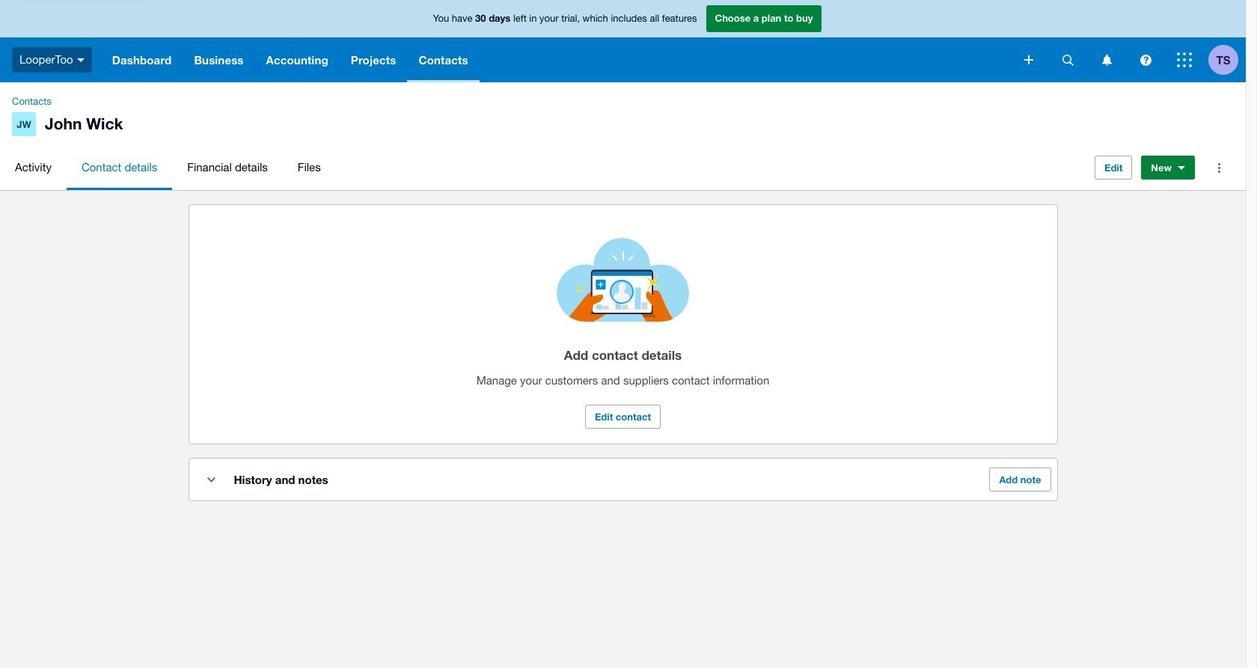 Task type: locate. For each thing, give the bounding box(es) containing it.
svg image
[[1062, 54, 1074, 65], [77, 58, 84, 62]]

heading
[[477, 345, 770, 366]]

toggle image
[[207, 477, 216, 482]]

actions menu image
[[1204, 153, 1234, 183]]

menu
[[0, 145, 1083, 190]]

svg image
[[1177, 52, 1192, 67], [1102, 54, 1112, 65], [1140, 54, 1151, 65], [1025, 55, 1034, 64]]

0 horizontal spatial svg image
[[77, 58, 84, 62]]

banner
[[0, 0, 1246, 82]]



Task type: describe. For each thing, give the bounding box(es) containing it.
1 horizontal spatial svg image
[[1062, 54, 1074, 65]]



Task type: vqa. For each thing, say whether or not it's contained in the screenshot.
to within 'Your Customers Can Pay With Any Method You Offer By Using The Option To 'Pay Now' On The Online Invoice'
no



